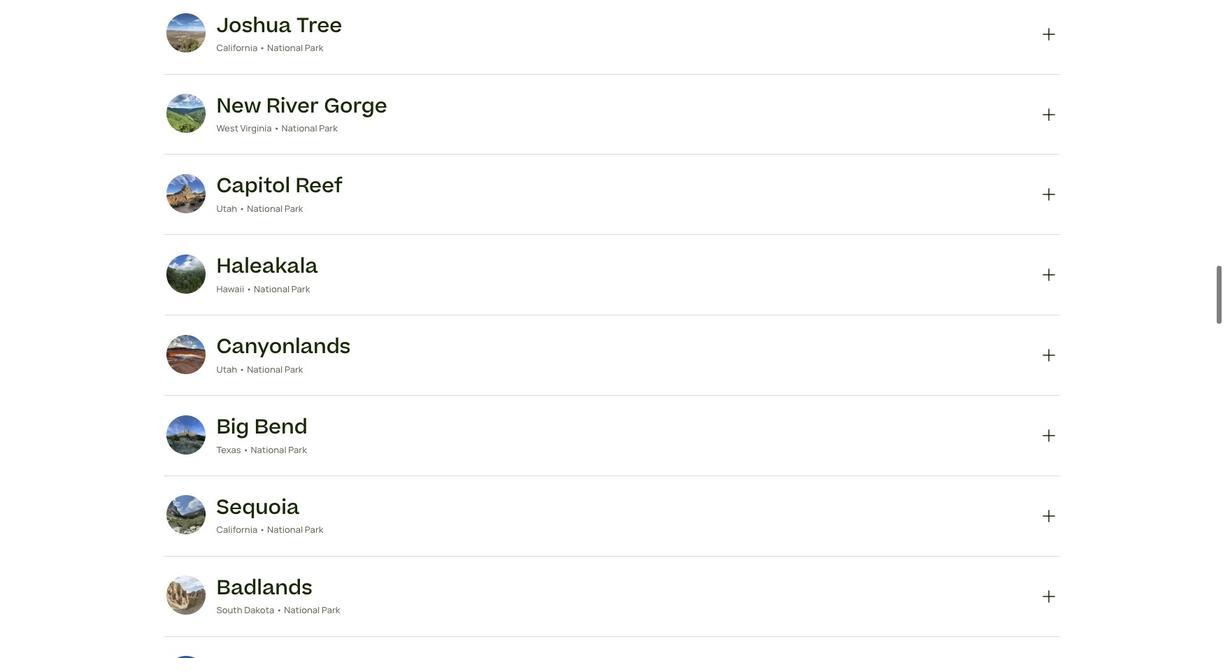 Task type: vqa. For each thing, say whether or not it's contained in the screenshot.
National within The Big Bend Texas • National Park
yes



Task type: describe. For each thing, give the bounding box(es) containing it.
canyonlands
[[217, 331, 351, 360]]

joshua tree california • national park
[[217, 9, 342, 52]]

• inside joshua tree california • national park
[[259, 39, 266, 52]]

park inside big bend texas • national park
[[289, 441, 307, 454]]

badlands south dakota • national park
[[217, 572, 340, 615]]

• inside the sequoia california • national park
[[259, 522, 266, 534]]

south
[[217, 602, 243, 615]]

texas
[[217, 441, 241, 454]]

virginia
[[240, 120, 272, 132]]

park inside badlands south dakota • national park
[[322, 602, 340, 615]]

joshua
[[217, 9, 292, 38]]

capitol reef utah • national park
[[217, 170, 343, 213]]

haleakala hawaii • national park
[[217, 250, 318, 293]]

• inside the canyonlands utah • national park
[[239, 361, 245, 373]]

gorge
[[324, 89, 388, 119]]

park inside capitol reef utah • national park
[[285, 200, 303, 213]]

national inside big bend texas • national park
[[251, 441, 287, 454]]

new river gorge image
[[166, 92, 205, 131]]

park inside the sequoia california • national park
[[305, 522, 324, 534]]

river
[[267, 89, 319, 119]]

hawaii
[[217, 280, 244, 293]]

bend
[[254, 411, 308, 440]]

new river gorge west virginia • national park
[[217, 89, 388, 132]]

park inside haleakala hawaii • national park
[[292, 280, 310, 293]]

haleakala
[[217, 250, 318, 279]]

national inside joshua tree california • national park
[[267, 39, 303, 52]]

sequoia
[[217, 491, 300, 521]]

new
[[217, 89, 261, 119]]

• inside badlands south dakota • national park
[[276, 602, 282, 615]]

national inside haleakala hawaii • national park
[[254, 280, 290, 293]]

national inside capitol reef utah • national park
[[247, 200, 283, 213]]



Task type: locate. For each thing, give the bounding box(es) containing it.
joshua tree image
[[166, 11, 205, 50]]

• right virginia
[[274, 120, 280, 132]]

park inside new river gorge west virginia • national park
[[319, 120, 338, 132]]

• right texas
[[243, 441, 249, 454]]

• inside haleakala hawaii • national park
[[246, 280, 252, 293]]

national right "dakota"
[[284, 602, 320, 615]]

capitol
[[217, 170, 291, 199]]

california inside the sequoia california • national park
[[217, 522, 258, 534]]

national down bend
[[251, 441, 287, 454]]

• inside capitol reef utah • national park
[[239, 200, 245, 213]]

national down capitol
[[247, 200, 283, 213]]

capitol reef image
[[166, 172, 205, 211]]

park inside joshua tree california • national park
[[305, 39, 324, 52]]

1 utah from the top
[[217, 200, 237, 213]]

canyonlands utah • national park
[[217, 331, 351, 373]]

1 vertical spatial california
[[217, 522, 258, 534]]

2 california from the top
[[217, 522, 258, 534]]

1 vertical spatial utah
[[217, 361, 237, 373]]

big
[[217, 411, 249, 440]]

•
[[259, 39, 266, 52], [274, 120, 280, 132], [239, 200, 245, 213], [246, 280, 252, 293], [239, 361, 245, 373], [243, 441, 249, 454], [259, 522, 266, 534], [276, 602, 282, 615]]

• down joshua
[[259, 39, 266, 52]]

big bend texas • national park
[[217, 411, 308, 454]]

• down capitol
[[239, 200, 245, 213]]

canyonlands image
[[166, 333, 205, 372]]

national inside the canyonlands utah • national park
[[247, 361, 283, 373]]

reef
[[296, 170, 343, 199]]

national inside new river gorge west virginia • national park
[[282, 120, 317, 132]]

california down joshua
[[217, 39, 258, 52]]

dialog
[[0, 0, 1224, 659]]

national inside badlands south dakota • national park
[[284, 602, 320, 615]]

national down sequoia
[[267, 522, 303, 534]]

national down the canyonlands
[[247, 361, 283, 373]]

0 vertical spatial utah
[[217, 200, 237, 213]]

0 vertical spatial california
[[217, 39, 258, 52]]

2 utah from the top
[[217, 361, 237, 373]]

national
[[267, 39, 303, 52], [282, 120, 317, 132], [247, 200, 283, 213], [254, 280, 290, 293], [247, 361, 283, 373], [251, 441, 287, 454], [267, 522, 303, 534], [284, 602, 320, 615]]

national down haleakala
[[254, 280, 290, 293]]

sequoia image
[[166, 494, 205, 533]]

utah down capitol
[[217, 200, 237, 213]]

national down the river
[[282, 120, 317, 132]]

utah
[[217, 200, 237, 213], [217, 361, 237, 373]]

• inside big bend texas • national park
[[243, 441, 249, 454]]

big bend image
[[166, 413, 205, 453]]

tree
[[297, 9, 342, 38]]

• right hawaii
[[246, 280, 252, 293]]

• down sequoia
[[259, 522, 266, 534]]

california
[[217, 39, 258, 52], [217, 522, 258, 534]]

haleakala image
[[166, 253, 205, 292]]

dakota
[[244, 602, 275, 615]]

sequoia california • national park
[[217, 491, 324, 534]]

national down joshua
[[267, 39, 303, 52]]

park inside the canyonlands utah • national park
[[285, 361, 303, 373]]

1 california from the top
[[217, 39, 258, 52]]

cookie consent banner dialog
[[17, 592, 1207, 642]]

national inside the sequoia california • national park
[[267, 522, 303, 534]]

• right "dakota"
[[276, 602, 282, 615]]

utah inside capitol reef utah • national park
[[217, 200, 237, 213]]

badlands
[[217, 572, 313, 601]]

• inside new river gorge west virginia • national park
[[274, 120, 280, 132]]

utah right canyonlands image
[[217, 361, 237, 373]]

california down sequoia
[[217, 522, 258, 534]]

california inside joshua tree california • national park
[[217, 39, 258, 52]]

west
[[217, 120, 239, 132]]

badlands image
[[166, 574, 205, 613]]

park
[[305, 39, 324, 52], [319, 120, 338, 132], [285, 200, 303, 213], [292, 280, 310, 293], [285, 361, 303, 373], [289, 441, 307, 454], [305, 522, 324, 534], [322, 602, 340, 615]]

• down the canyonlands
[[239, 361, 245, 373]]

utah inside the canyonlands utah • national park
[[217, 361, 237, 373]]



